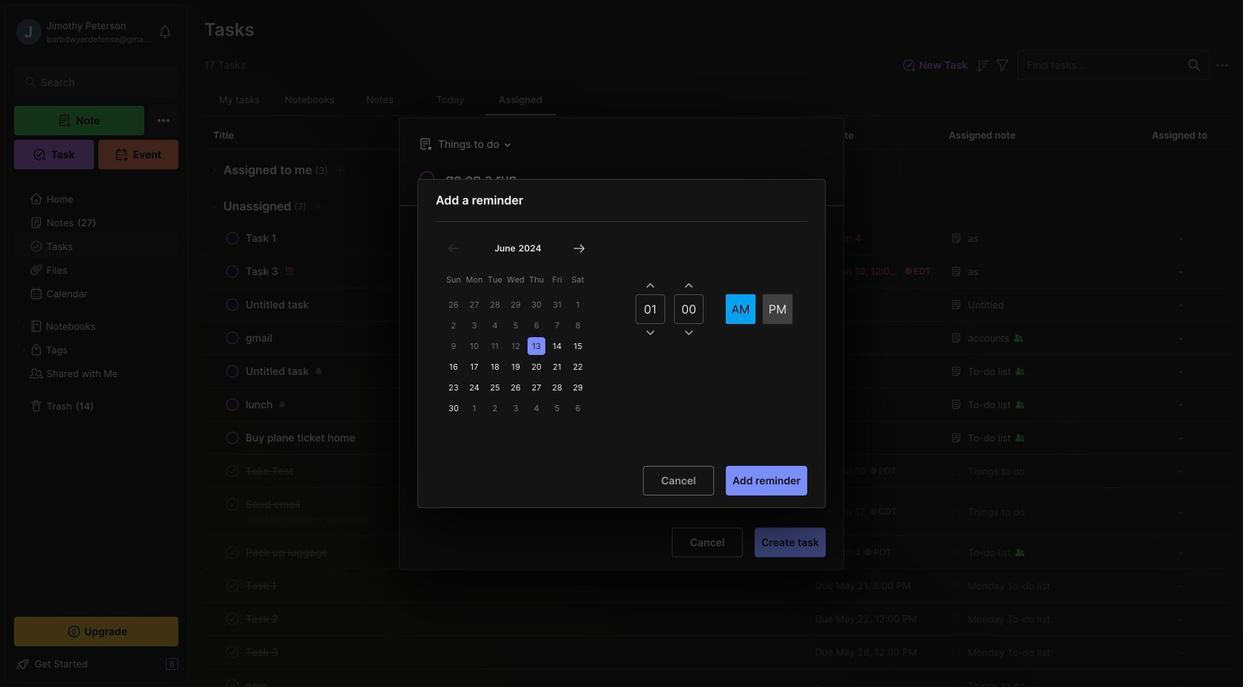 Task type: locate. For each thing, give the bounding box(es) containing it.
task 3 14 cell
[[246, 645, 278, 660]]

expand tags image
[[19, 346, 28, 355]]

create a task image
[[310, 198, 327, 216]]

take test 9 cell
[[246, 464, 293, 479]]

row group
[[204, 150, 1232, 688]]

None search field
[[41, 73, 159, 91]]

untitled task 6 cell
[[246, 364, 309, 379]]

row
[[204, 222, 1232, 255], [213, 228, 795, 249], [204, 255, 1232, 289], [213, 261, 795, 282], [204, 289, 1232, 322], [213, 295, 795, 315], [204, 322, 1232, 355], [213, 328, 795, 349], [204, 355, 1232, 389], [213, 361, 795, 382], [204, 389, 1232, 422], [213, 394, 795, 415], [204, 422, 1232, 455], [213, 428, 795, 449], [204, 455, 1232, 488], [213, 461, 795, 482], [204, 488, 1232, 537], [213, 494, 795, 530], [204, 537, 1232, 570], [213, 543, 795, 563], [204, 570, 1232, 603], [213, 576, 795, 597], [204, 603, 1232, 637], [213, 609, 795, 630], [204, 637, 1232, 670], [213, 642, 795, 663], [204, 670, 1232, 688], [213, 676, 795, 688]]

send email 10 cell
[[246, 497, 300, 512]]

Search text field
[[41, 75, 159, 90]]

5 cell from the top
[[803, 422, 940, 454]]

What is this task about? text field
[[528, 226, 826, 275]]

new 15 cell
[[246, 679, 267, 688]]

none search field inside main element
[[41, 73, 159, 91]]

pack up luggage 11 cell
[[246, 545, 328, 560]]

expand notebooks image
[[19, 322, 28, 331]]

expand assignedtome image
[[208, 164, 220, 176]]

untitled task 4 cell
[[246, 298, 309, 312]]

tree
[[5, 178, 187, 604]]

4 cell from the top
[[803, 389, 940, 421]]

tree inside main element
[[5, 178, 187, 604]]

create a task image
[[331, 162, 349, 179]]

2 cell from the top
[[803, 322, 940, 355]]

1 cell from the top
[[803, 289, 940, 321]]

cell
[[803, 289, 940, 321], [803, 322, 940, 355], [803, 355, 940, 388], [803, 389, 940, 421], [803, 422, 940, 454]]



Task type: vqa. For each thing, say whether or not it's contained in the screenshot.
thumbnail
no



Task type: describe. For each thing, give the bounding box(es) containing it.
Find tasks… text field
[[1018, 53, 1180, 77]]

task 3 3 cell
[[246, 264, 278, 279]]

2024 field
[[516, 243, 542, 255]]

cell for gmail 5 cell
[[803, 322, 940, 355]]

buy plane ticket home 8 cell
[[246, 431, 355, 446]]

cell for the untitled task 4 "cell"
[[803, 289, 940, 321]]

gmail 5 cell
[[246, 331, 272, 346]]

task 1 2 cell
[[246, 231, 277, 246]]

June field
[[492, 243, 516, 255]]

Select hour number field
[[636, 295, 665, 324]]

lunch 7 cell
[[246, 397, 273, 412]]

main element
[[0, 0, 192, 688]]

task 2 13 cell
[[246, 612, 278, 627]]

task 1 12 cell
[[246, 579, 277, 594]]

cell for buy plane ticket home 8 cell
[[803, 422, 940, 454]]

3 cell from the top
[[803, 355, 940, 388]]

Select minute number field
[[674, 295, 704, 324]]



